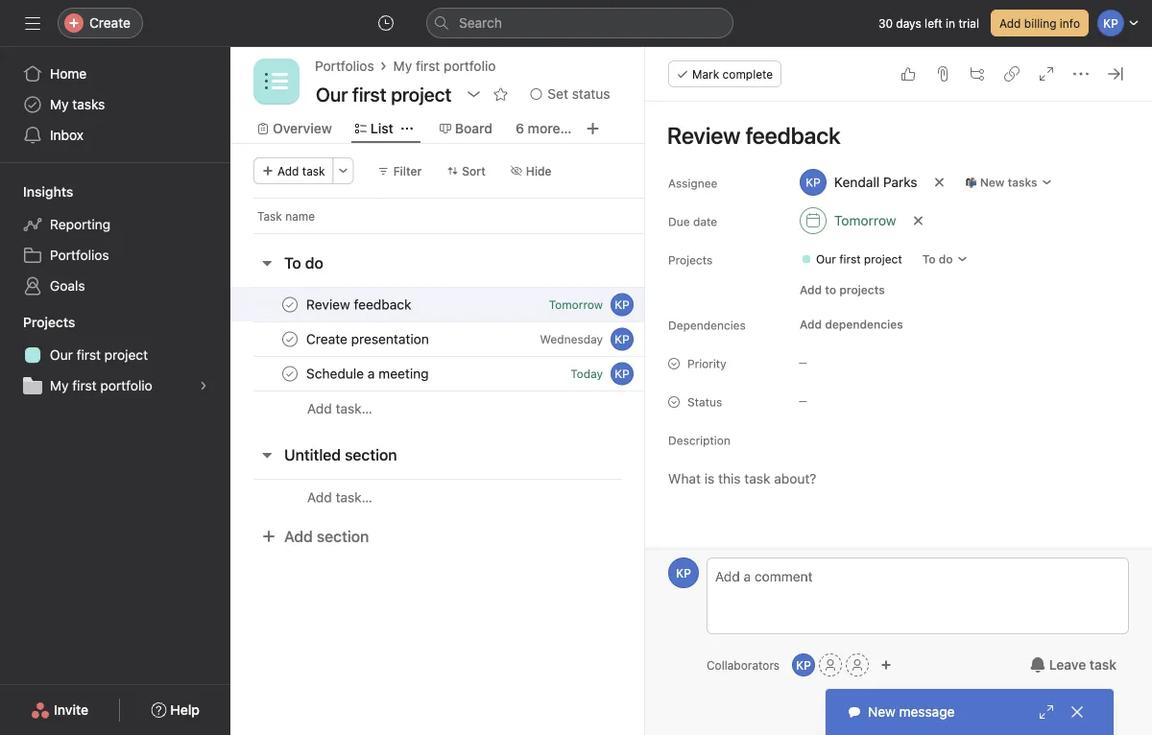 Task type: describe. For each thing, give the bounding box(es) containing it.
to inside button
[[284, 254, 301, 272]]

add section button
[[254, 519, 377, 554]]

see details, my first portfolio image
[[198, 380, 209, 392]]

hide
[[526, 164, 552, 178]]

section for add section
[[317, 528, 369, 546]]

set
[[548, 86, 568, 102]]

parks
[[883, 174, 918, 190]]

global element
[[0, 47, 230, 162]]

to do button
[[284, 246, 323, 280]]

0 vertical spatial portfolio
[[444, 58, 496, 74]]

search
[[459, 15, 502, 31]]

0 vertical spatial portfolios link
[[315, 56, 374, 77]]

tasks inside dropdown button
[[1008, 176, 1038, 189]]

completed image for wednesday
[[278, 328, 302, 351]]

home
[[50, 66, 87, 82]]

do inside popup button
[[939, 253, 953, 266]]

add to starred image
[[493, 86, 508, 102]]

my inside projects element
[[50, 378, 69, 394]]

kp for tomorrow
[[615, 298, 630, 312]]

kp button for wednesday
[[611, 328, 634, 351]]

add up add section button
[[307, 490, 332, 506]]

goals
[[50, 278, 85, 294]]

filter button
[[369, 157, 430, 184]]

list image
[[265, 70, 288, 93]]

info
[[1060, 16, 1080, 30]]

search button
[[426, 8, 734, 38]]

add to projects button
[[791, 277, 894, 303]]

row containing tomorrow
[[230, 287, 716, 323]]

kendall parks button
[[791, 165, 926, 200]]

6 more… button
[[516, 118, 572, 139]]

home link
[[12, 59, 219, 89]]

projects button
[[0, 313, 75, 332]]

history image
[[378, 15, 394, 31]]

add section
[[284, 528, 369, 546]]

our inside review feedback dialog
[[816, 253, 836, 266]]

our first project link inside review feedback dialog
[[793, 250, 910, 269]]

my tasks
[[50, 97, 105, 112]]

add inside add task 'button'
[[278, 164, 299, 178]]

our first project inside 'main content'
[[816, 253, 902, 266]]

— button
[[791, 350, 906, 376]]

invite button
[[18, 693, 101, 728]]

completed image for tomorrow
[[278, 293, 302, 316]]

close image
[[1070, 705, 1085, 720]]

mark complete
[[692, 67, 773, 81]]

copy task link image
[[1004, 66, 1020, 82]]

insights button
[[0, 182, 73, 202]]

add to projects
[[800, 283, 885, 297]]

Schedule a meeting text field
[[302, 364, 435, 384]]

list link
[[355, 118, 394, 139]]

to inside popup button
[[923, 253, 936, 266]]

add task… button for 1st add task… row from the bottom
[[307, 487, 372, 508]]

billing
[[1024, 16, 1057, 30]]

my inside 'global' element
[[50, 97, 69, 112]]

name
[[285, 209, 315, 223]]

today
[[571, 367, 603, 381]]

due
[[668, 215, 690, 229]]

show options image
[[466, 86, 481, 102]]

our inside projects element
[[50, 347, 73, 363]]

status
[[688, 396, 722, 409]]

hide button
[[502, 157, 560, 184]]

dependencies
[[668, 319, 746, 332]]

projects
[[840, 283, 885, 297]]

section for untitled section
[[345, 446, 397, 464]]

our first project link inside projects element
[[12, 340, 219, 371]]

create
[[89, 15, 131, 31]]

description
[[668, 434, 731, 447]]

tab actions image
[[401, 123, 413, 134]]

my first portfolio inside 'link'
[[50, 378, 152, 394]]

task name
[[257, 209, 315, 223]]

help
[[170, 702, 200, 718]]

leave
[[1049, 657, 1086, 673]]

new message
[[868, 704, 955, 720]]

— for status
[[799, 396, 807, 407]]

add subtask image
[[970, 66, 985, 82]]

dependencies
[[825, 318, 903, 331]]

projects inside 'main content'
[[668, 254, 713, 267]]

collapse task list for this section image for to do
[[259, 255, 275, 271]]

completed checkbox for today
[[278, 362, 302, 386]]

inbox
[[50, 127, 84, 143]]

board
[[455, 121, 493, 136]]

kp for today
[[615, 367, 630, 381]]

reporting link
[[12, 209, 219, 240]]

2 task… from the top
[[336, 490, 372, 506]]

leave task button
[[1018, 648, 1129, 683]]

due date
[[668, 215, 717, 229]]

insights
[[23, 184, 73, 200]]

in
[[946, 16, 955, 30]]

filter
[[393, 164, 422, 178]]

collaborators
[[707, 659, 780, 672]]

complete
[[723, 67, 773, 81]]

collapse task list for this section image for untitled section
[[259, 447, 275, 463]]

kendall parks
[[834, 174, 918, 190]]

30
[[879, 16, 893, 30]]

add task… for add task… button corresponding to 1st add task… row from the bottom
[[307, 490, 372, 506]]

sort
[[462, 164, 486, 178]]

date
[[693, 215, 717, 229]]

0 horizontal spatial project
[[104, 347, 148, 363]]

Create presentation text field
[[302, 330, 435, 349]]

board link
[[440, 118, 493, 139]]

more actions for this task image
[[1074, 66, 1089, 82]]

1 vertical spatial portfolios link
[[12, 240, 219, 271]]

first down projects dropdown button
[[72, 378, 97, 394]]

expand new message image
[[1039, 705, 1054, 720]]

add inside the "header to do" "tree grid"
[[307, 401, 332, 417]]

header to do tree grid
[[230, 287, 716, 426]]

more actions image
[[338, 165, 349, 177]]

wednesday
[[540, 333, 603, 346]]

left
[[925, 16, 943, 30]]

add billing info button
[[991, 10, 1089, 36]]

untitled section
[[284, 446, 397, 464]]

add task… for add task… button inside the the "header to do" "tree grid"
[[307, 401, 372, 417]]

new
[[980, 176, 1005, 189]]

— for priority
[[799, 357, 807, 368]]

list
[[370, 121, 394, 136]]

kp button for today
[[611, 362, 634, 386]]

trial
[[959, 16, 979, 30]]

2 add task… row from the top
[[230, 479, 716, 516]]



Task type: vqa. For each thing, say whether or not it's contained in the screenshot.
Tomorrow's KP button
yes



Task type: locate. For each thing, give the bounding box(es) containing it.
our down projects dropdown button
[[50, 347, 73, 363]]

portfolios inside insights element
[[50, 247, 109, 263]]

completed image inside review feedback 'cell'
[[278, 293, 302, 316]]

0 vertical spatial portfolios
[[315, 58, 374, 74]]

add dependencies button
[[791, 311, 912, 338]]

3 completed checkbox from the top
[[278, 362, 302, 386]]

0 vertical spatial task…
[[336, 401, 372, 417]]

insights element
[[0, 175, 230, 305]]

1 horizontal spatial task
[[1090, 657, 1117, 673]]

1 vertical spatial section
[[317, 528, 369, 546]]

goals link
[[12, 271, 219, 302]]

1 collapse task list for this section image from the top
[[259, 255, 275, 271]]

0 horizontal spatial our
[[50, 347, 73, 363]]

clear due date image
[[913, 215, 924, 227]]

1 vertical spatial my first portfolio link
[[12, 371, 219, 401]]

📬 new tasks button
[[957, 169, 1062, 196]]

task… down schedule a meeting 'text box'
[[336, 401, 372, 417]]

1 vertical spatial collapse task list for this section image
[[259, 447, 275, 463]]

1 vertical spatial tomorrow
[[549, 298, 603, 312]]

add task… button down schedule a meeting 'text box'
[[307, 398, 372, 420]]

—
[[799, 357, 807, 368], [799, 396, 807, 407]]

task left more actions image
[[302, 164, 325, 178]]

attachments: add a file to this task, review feedback image
[[935, 66, 951, 82]]

add inside add dependencies button
[[800, 318, 822, 331]]

add up untitled
[[307, 401, 332, 417]]

mark
[[692, 67, 719, 81]]

1 add task… from the top
[[307, 401, 372, 417]]

0 horizontal spatial projects
[[23, 314, 75, 330]]

task inside 'leave task' button
[[1090, 657, 1117, 673]]

our first project inside projects element
[[50, 347, 148, 363]]

to do down clear due date image
[[923, 253, 953, 266]]

portfolio up show options icon
[[444, 58, 496, 74]]

section down untitled section
[[317, 528, 369, 546]]

1 vertical spatial projects
[[23, 314, 75, 330]]

1 task… from the top
[[336, 401, 372, 417]]

task…
[[336, 401, 372, 417], [336, 490, 372, 506]]

projects
[[668, 254, 713, 267], [23, 314, 75, 330]]

set status button
[[522, 81, 619, 108]]

1 — from the top
[[799, 357, 807, 368]]

reporting
[[50, 217, 111, 232]]

add task… button up the add section
[[307, 487, 372, 508]]

schedule a meeting cell
[[230, 356, 646, 392]]

portfolios link down reporting
[[12, 240, 219, 271]]

0 horizontal spatial portfolios
[[50, 247, 109, 263]]

our first project link down goals link
[[12, 340, 219, 371]]

projects down the goals
[[23, 314, 75, 330]]

kp button inside schedule a meeting cell
[[611, 362, 634, 386]]

0 horizontal spatial portfolio
[[100, 378, 152, 394]]

to do inside popup button
[[923, 253, 953, 266]]

1 horizontal spatial portfolios
[[315, 58, 374, 74]]

add task… row
[[230, 391, 716, 426], [230, 479, 716, 516]]

full screen image
[[1039, 66, 1054, 82]]

2 vertical spatial completed checkbox
[[278, 362, 302, 386]]

create presentation cell
[[230, 322, 646, 357]]

0 horizontal spatial do
[[305, 254, 323, 272]]

first down the goals
[[76, 347, 101, 363]]

0 horizontal spatial our first project link
[[12, 340, 219, 371]]

1 add task… button from the top
[[307, 398, 372, 420]]

0 vertical spatial our first project
[[816, 253, 902, 266]]

— down — dropdown button
[[799, 396, 807, 407]]

our up to
[[816, 253, 836, 266]]

tomorrow up wednesday at the top
[[549, 298, 603, 312]]

add dependencies
[[800, 318, 903, 331]]

1 vertical spatial completed checkbox
[[278, 328, 302, 351]]

to down clear due date image
[[923, 253, 936, 266]]

2 vertical spatial completed image
[[278, 362, 302, 386]]

task… inside the "header to do" "tree grid"
[[336, 401, 372, 417]]

to
[[825, 283, 836, 297]]

our first project link up add to projects "button" in the top of the page
[[793, 250, 910, 269]]

my first portfolio
[[393, 58, 496, 74], [50, 378, 152, 394]]

to do down name
[[284, 254, 323, 272]]

kp button for tomorrow
[[611, 293, 634, 316]]

0 vertical spatial add task… button
[[307, 398, 372, 420]]

add inside add section button
[[284, 528, 313, 546]]

0 vertical spatial projects
[[668, 254, 713, 267]]

completed image
[[278, 293, 302, 316], [278, 328, 302, 351], [278, 362, 302, 386]]

0 vertical spatial our
[[816, 253, 836, 266]]

portfolios up list "link" on the left
[[315, 58, 374, 74]]

1 horizontal spatial to
[[923, 253, 936, 266]]

my first portfolio down projects dropdown button
[[50, 378, 152, 394]]

portfolio left see details, my first portfolio image
[[100, 378, 152, 394]]

0 horizontal spatial my first portfolio link
[[12, 371, 219, 401]]

task right leave
[[1090, 657, 1117, 673]]

my down projects dropdown button
[[50, 378, 69, 394]]

kp inside review feedback 'cell'
[[615, 298, 630, 312]]

0 vertical spatial collapse task list for this section image
[[259, 255, 275, 271]]

Task Name text field
[[655, 113, 1129, 157]]

collapse task list for this section image left untitled
[[259, 447, 275, 463]]

add or remove collaborators image
[[881, 660, 892, 671]]

6 more…
[[516, 121, 572, 136]]

1 vertical spatial tasks
[[1008, 176, 1038, 189]]

— up — popup button on the bottom of page
[[799, 357, 807, 368]]

tasks down home
[[72, 97, 105, 112]]

0 horizontal spatial portfolios link
[[12, 240, 219, 271]]

first up add to projects "button" in the top of the page
[[839, 253, 861, 266]]

sort button
[[438, 157, 494, 184]]

0 likes. click to like this task image
[[901, 66, 916, 82]]

completed image inside schedule a meeting cell
[[278, 362, 302, 386]]

assignee
[[668, 177, 718, 190]]

0 vertical spatial our first project link
[[793, 250, 910, 269]]

task
[[257, 209, 282, 223]]

collapse task list for this section image
[[259, 255, 275, 271], [259, 447, 275, 463]]

2 completed checkbox from the top
[[278, 328, 302, 351]]

first up board link at the left
[[416, 58, 440, 74]]

set status
[[548, 86, 610, 102]]

1 add task… row from the top
[[230, 391, 716, 426]]

portfolios down reporting
[[50, 247, 109, 263]]

0 vertical spatial my first portfolio
[[393, 58, 496, 74]]

add inside add to projects "button"
[[800, 283, 822, 297]]

add task…
[[307, 401, 372, 417], [307, 490, 372, 506]]

portfolios link
[[315, 56, 374, 77], [12, 240, 219, 271]]

search list box
[[426, 8, 734, 38]]

📬 new tasks
[[966, 176, 1038, 189]]

days
[[896, 16, 922, 30]]

1 horizontal spatial to do
[[923, 253, 953, 266]]

add task button
[[254, 157, 334, 184]]

overview link
[[257, 118, 332, 139]]

0 horizontal spatial our first project
[[50, 347, 148, 363]]

📬
[[966, 176, 977, 189]]

1 horizontal spatial our first project
[[816, 253, 902, 266]]

1 vertical spatial task
[[1090, 657, 1117, 673]]

my down the history icon
[[393, 58, 412, 74]]

0 vertical spatial completed image
[[278, 293, 302, 316]]

project down goals link
[[104, 347, 148, 363]]

add task… down schedule a meeting 'text box'
[[307, 401, 372, 417]]

project inside 'main content'
[[864, 253, 902, 266]]

2 completed image from the top
[[278, 328, 302, 351]]

our first project up projects
[[816, 253, 902, 266]]

0 vertical spatial add task…
[[307, 401, 372, 417]]

3 completed image from the top
[[278, 362, 302, 386]]

1 horizontal spatial our
[[816, 253, 836, 266]]

add task… up the add section
[[307, 490, 372, 506]]

our
[[816, 253, 836, 266], [50, 347, 73, 363]]

1 horizontal spatial portfolios link
[[315, 56, 374, 77]]

add task
[[278, 164, 325, 178]]

mark complete button
[[668, 60, 782, 87]]

task… down untitled section button
[[336, 490, 372, 506]]

more…
[[528, 121, 572, 136]]

tasks right 'new'
[[1008, 176, 1038, 189]]

1 vertical spatial task…
[[336, 490, 372, 506]]

task inside add task 'button'
[[302, 164, 325, 178]]

tasks inside 'global' element
[[72, 97, 105, 112]]

our first project link
[[793, 250, 910, 269], [12, 340, 219, 371]]

to
[[923, 253, 936, 266], [284, 254, 301, 272]]

our first project down projects dropdown button
[[50, 347, 148, 363]]

completed image for today
[[278, 362, 302, 386]]

my up "inbox"
[[50, 97, 69, 112]]

do inside button
[[305, 254, 323, 272]]

1 horizontal spatial do
[[939, 253, 953, 266]]

1 horizontal spatial projects
[[668, 254, 713, 267]]

invite
[[54, 702, 89, 718]]

add left billing
[[1000, 16, 1021, 30]]

2 collapse task list for this section image from the top
[[259, 447, 275, 463]]

add down the "overview" "link"
[[278, 164, 299, 178]]

2 vertical spatial my
[[50, 378, 69, 394]]

1 vertical spatial my
[[50, 97, 69, 112]]

1 vertical spatial portfolios
[[50, 247, 109, 263]]

0 horizontal spatial to do
[[284, 254, 323, 272]]

task for add task
[[302, 164, 325, 178]]

0 vertical spatial my first portfolio link
[[393, 56, 496, 77]]

2 — from the top
[[799, 396, 807, 407]]

0 horizontal spatial tomorrow
[[549, 298, 603, 312]]

2 add task… from the top
[[307, 490, 372, 506]]

my first portfolio up show options icon
[[393, 58, 496, 74]]

row containing today
[[230, 356, 716, 392]]

kp inside schedule a meeting cell
[[615, 367, 630, 381]]

main content
[[647, 102, 1150, 736]]

my tasks link
[[12, 89, 219, 120]]

add tab image
[[585, 121, 601, 136]]

tomorrow button
[[791, 204, 905, 238]]

0 vertical spatial tomorrow
[[834, 213, 896, 229]]

0 vertical spatial add task… row
[[230, 391, 716, 426]]

0 vertical spatial project
[[864, 253, 902, 266]]

to down the task name
[[284, 254, 301, 272]]

tomorrow down kendall parks dropdown button at right top
[[834, 213, 896, 229]]

add task… inside the "header to do" "tree grid"
[[307, 401, 372, 417]]

our first project
[[816, 253, 902, 266], [50, 347, 148, 363]]

main content containing kendall parks
[[647, 102, 1150, 736]]

hide sidebar image
[[25, 15, 40, 31]]

0 vertical spatial completed checkbox
[[278, 293, 302, 316]]

kp button inside 'create presentation' cell
[[611, 328, 634, 351]]

— inside — popup button
[[799, 396, 807, 407]]

Review feedback text field
[[302, 295, 417, 314]]

row
[[254, 232, 645, 234], [230, 287, 716, 323], [230, 322, 716, 357], [230, 356, 716, 392]]

create button
[[58, 8, 143, 38]]

0 horizontal spatial my first portfolio
[[50, 378, 152, 394]]

0 vertical spatial my
[[393, 58, 412, 74]]

add inside add billing info button
[[1000, 16, 1021, 30]]

project up projects
[[864, 253, 902, 266]]

1 vertical spatial —
[[799, 396, 807, 407]]

0 vertical spatial section
[[345, 446, 397, 464]]

1 vertical spatial project
[[104, 347, 148, 363]]

portfolios
[[315, 58, 374, 74], [50, 247, 109, 263]]

0 vertical spatial task
[[302, 164, 325, 178]]

close details image
[[1108, 66, 1123, 82]]

first inside review feedback dialog
[[839, 253, 861, 266]]

1 vertical spatial our first project
[[50, 347, 148, 363]]

— button
[[791, 388, 906, 415]]

to do
[[923, 253, 953, 266], [284, 254, 323, 272]]

completed checkbox for tomorrow
[[278, 293, 302, 316]]

0 horizontal spatial tasks
[[72, 97, 105, 112]]

collapse task list for this section image left to do button
[[259, 255, 275, 271]]

1 horizontal spatial tomorrow
[[834, 213, 896, 229]]

kendall
[[834, 174, 880, 190]]

task for leave task
[[1090, 657, 1117, 673]]

projects down due date
[[668, 254, 713, 267]]

row containing wednesday
[[230, 322, 716, 357]]

1 vertical spatial add task… row
[[230, 479, 716, 516]]

tomorrow inside dropdown button
[[834, 213, 896, 229]]

1 vertical spatial add task…
[[307, 490, 372, 506]]

6
[[516, 121, 524, 136]]

kp button
[[611, 293, 634, 316], [611, 328, 634, 351], [611, 362, 634, 386], [668, 558, 699, 589], [792, 654, 815, 677]]

projects inside dropdown button
[[23, 314, 75, 330]]

1 completed checkbox from the top
[[278, 293, 302, 316]]

inbox link
[[12, 120, 219, 151]]

None text field
[[311, 77, 456, 111]]

completed checkbox inside review feedback 'cell'
[[278, 293, 302, 316]]

1 horizontal spatial our first project link
[[793, 250, 910, 269]]

main content inside review feedback dialog
[[647, 102, 1150, 736]]

do down remove assignee image
[[939, 253, 953, 266]]

kp for wednesday
[[615, 333, 630, 346]]

1 horizontal spatial project
[[864, 253, 902, 266]]

leave task
[[1049, 657, 1117, 673]]

portfolios link up list "link" on the left
[[315, 56, 374, 77]]

tomorrow inside review feedback 'cell'
[[549, 298, 603, 312]]

1 vertical spatial our first project link
[[12, 340, 219, 371]]

completed checkbox for wednesday
[[278, 328, 302, 351]]

review feedback dialog
[[645, 47, 1152, 736]]

0 horizontal spatial task
[[302, 164, 325, 178]]

overview
[[273, 121, 332, 136]]

completed image inside 'create presentation' cell
[[278, 328, 302, 351]]

1 vertical spatial completed image
[[278, 328, 302, 351]]

untitled
[[284, 446, 341, 464]]

add down untitled
[[284, 528, 313, 546]]

kp button inside review feedback 'cell'
[[611, 293, 634, 316]]

1 vertical spatial portfolio
[[100, 378, 152, 394]]

0 vertical spatial —
[[799, 357, 807, 368]]

untitled section button
[[284, 438, 397, 472]]

review feedback cell
[[230, 287, 646, 323]]

status
[[572, 86, 610, 102]]

kp inside 'create presentation' cell
[[615, 333, 630, 346]]

1 horizontal spatial my first portfolio
[[393, 58, 496, 74]]

1 completed image from the top
[[278, 293, 302, 316]]

1 horizontal spatial portfolio
[[444, 58, 496, 74]]

do
[[939, 253, 953, 266], [305, 254, 323, 272]]

task name row
[[230, 198, 716, 233]]

1 vertical spatial add task… button
[[307, 487, 372, 508]]

portfolio inside projects element
[[100, 378, 152, 394]]

completed checkbox inside schedule a meeting cell
[[278, 362, 302, 386]]

my first portfolio link inside projects element
[[12, 371, 219, 401]]

completed checkbox inside 'create presentation' cell
[[278, 328, 302, 351]]

0 horizontal spatial to
[[284, 254, 301, 272]]

add task… button inside the "header to do" "tree grid"
[[307, 398, 372, 420]]

Completed checkbox
[[278, 293, 302, 316], [278, 328, 302, 351], [278, 362, 302, 386]]

do down name
[[305, 254, 323, 272]]

projects element
[[0, 305, 230, 405]]

1 vertical spatial my first portfolio
[[50, 378, 152, 394]]

add down add to projects "button" in the top of the page
[[800, 318, 822, 331]]

help button
[[139, 693, 212, 728]]

tasks
[[72, 97, 105, 112], [1008, 176, 1038, 189]]

add task… button for second add task… row from the bottom
[[307, 398, 372, 420]]

add billing info
[[1000, 16, 1080, 30]]

first
[[416, 58, 440, 74], [839, 253, 861, 266], [76, 347, 101, 363], [72, 378, 97, 394]]

my
[[393, 58, 412, 74], [50, 97, 69, 112], [50, 378, 69, 394]]

1 vertical spatial our
[[50, 347, 73, 363]]

remove assignee image
[[934, 177, 945, 188]]

1 horizontal spatial tasks
[[1008, 176, 1038, 189]]

0 vertical spatial tasks
[[72, 97, 105, 112]]

30 days left in trial
[[879, 16, 979, 30]]

kp
[[615, 298, 630, 312], [615, 333, 630, 346], [615, 367, 630, 381], [676, 567, 691, 580], [796, 659, 811, 672]]

1 horizontal spatial my first portfolio link
[[393, 56, 496, 77]]

to do button
[[914, 246, 977, 273]]

portfolio
[[444, 58, 496, 74], [100, 378, 152, 394]]

add left to
[[800, 283, 822, 297]]

add
[[1000, 16, 1021, 30], [278, 164, 299, 178], [800, 283, 822, 297], [800, 318, 822, 331], [307, 401, 332, 417], [307, 490, 332, 506], [284, 528, 313, 546]]

2 add task… button from the top
[[307, 487, 372, 508]]

— inside — dropdown button
[[799, 357, 807, 368]]

priority
[[688, 357, 727, 371]]

section right untitled
[[345, 446, 397, 464]]



